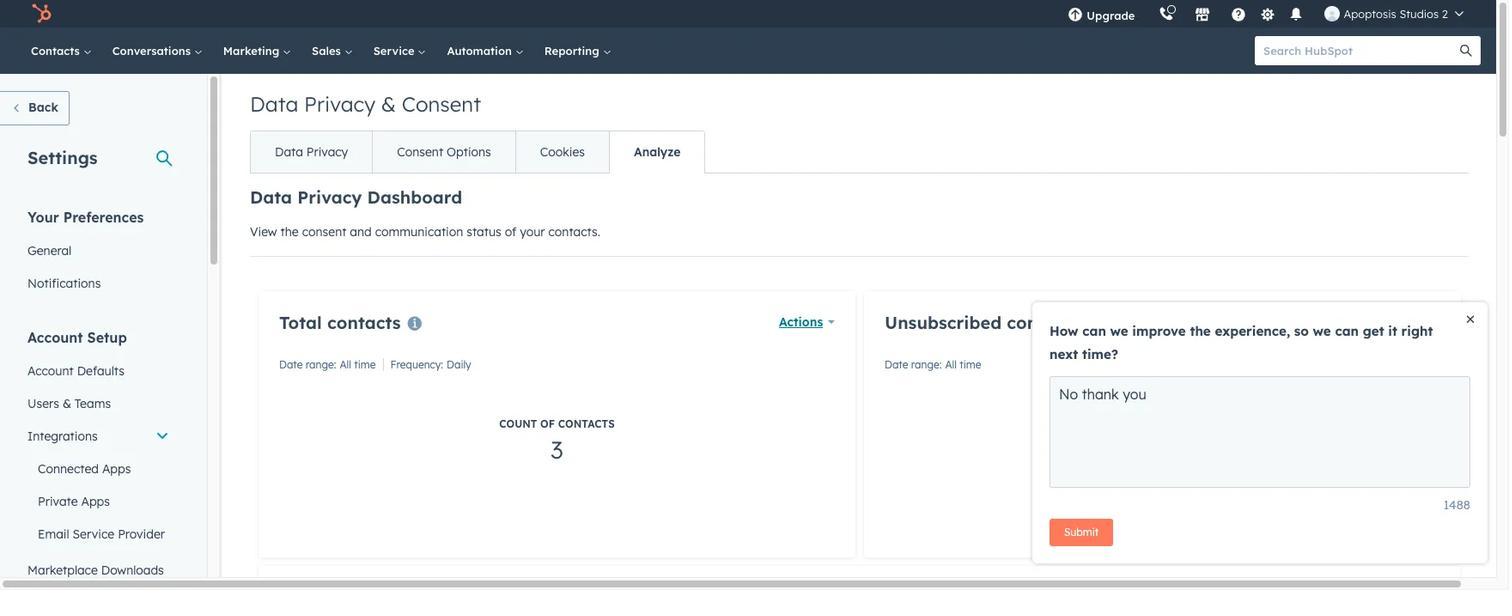 Task type: describe. For each thing, give the bounding box(es) containing it.
users & teams
[[27, 396, 111, 411]]

calling icon button
[[1152, 3, 1181, 25]]

contacts inside count of contacts 3
[[558, 417, 615, 430]]

1 date range: all time from the left
[[279, 358, 376, 371]]

marketplaces image
[[1195, 8, 1211, 23]]

data privacy & consent
[[250, 91, 481, 117]]

data for data privacy dashboard
[[250, 186, 292, 208]]

count of contacts 3
[[499, 417, 615, 465]]

preferences
[[63, 209, 144, 226]]

connected apps
[[38, 461, 131, 477]]

account defaults link
[[17, 355, 180, 387]]

marketing link
[[213, 27, 302, 74]]

1 vertical spatial privacy
[[306, 144, 348, 160]]

private
[[38, 494, 78, 509]]

count
[[499, 417, 537, 430]]

help image
[[1231, 8, 1247, 23]]

settings image
[[1260, 7, 1276, 23]]

2 range: from the left
[[911, 358, 942, 371]]

analyze link
[[609, 131, 705, 173]]

options
[[447, 144, 491, 160]]

integrations
[[27, 429, 98, 444]]

0 vertical spatial &
[[381, 91, 396, 117]]

apoptosis studios 2 button
[[1315, 0, 1474, 27]]

notifications
[[27, 276, 101, 291]]

teams
[[75, 396, 111, 411]]

settings link
[[1257, 5, 1279, 23]]

integrations button
[[17, 420, 180, 453]]

2 all from the left
[[945, 358, 957, 371]]

2 date range: all time from the left
[[885, 358, 981, 371]]

menu containing apoptosis studios 2
[[1056, 0, 1476, 27]]

notifications link
[[17, 267, 180, 300]]

marketplace downloads
[[27, 563, 164, 578]]

contacts inside contacts link
[[31, 44, 83, 58]]

help button
[[1224, 0, 1254, 27]]

email service provider
[[38, 527, 165, 542]]

back
[[28, 100, 58, 115]]

upgrade image
[[1068, 8, 1083, 23]]

sales
[[312, 44, 344, 58]]

email
[[38, 527, 69, 542]]

apoptosis
[[1344, 7, 1396, 21]]

defaults
[[77, 363, 125, 379]]

automation
[[447, 44, 515, 58]]

data privacy
[[275, 144, 348, 160]]

search button
[[1452, 36, 1481, 65]]

automation link
[[437, 27, 534, 74]]

the
[[281, 224, 299, 240]]

upgrade
[[1087, 9, 1135, 22]]

your
[[27, 209, 59, 226]]

private apps link
[[17, 485, 180, 518]]

frequency: daily
[[390, 358, 471, 371]]

consent
[[302, 224, 347, 240]]

data privacy link
[[251, 131, 372, 173]]

your preferences
[[27, 209, 144, 226]]

service inside the account setup element
[[73, 527, 114, 542]]

privacy for dashboard
[[297, 186, 362, 208]]

marketplaces button
[[1185, 0, 1221, 27]]

general link
[[17, 234, 180, 267]]

reporting link
[[534, 27, 621, 74]]

account for account setup
[[27, 329, 83, 346]]

data privacy dashboard
[[250, 186, 462, 208]]

status
[[467, 224, 501, 240]]

back link
[[0, 91, 69, 125]]

cookies link
[[515, 131, 609, 173]]

view
[[250, 224, 277, 240]]

1 time from the left
[[354, 358, 376, 371]]

apps for connected apps
[[102, 461, 131, 477]]

marketplace downloads link
[[17, 554, 180, 587]]

actions for unsubscribed contacts
[[1385, 314, 1429, 330]]

view the consent and communication status of your contacts.
[[250, 224, 600, 240]]

cookies
[[540, 144, 585, 160]]

users
[[27, 396, 59, 411]]



Task type: locate. For each thing, give the bounding box(es) containing it.
1 vertical spatial contacts
[[558, 417, 615, 430]]

consent up dashboard
[[397, 144, 443, 160]]

1 horizontal spatial range:
[[911, 358, 942, 371]]

hubspot image
[[31, 3, 52, 24]]

provider
[[118, 527, 165, 542]]

contacts.
[[548, 224, 600, 240]]

0 horizontal spatial &
[[63, 396, 71, 411]]

settings
[[27, 147, 98, 168]]

frequency:
[[390, 358, 443, 371]]

1 account from the top
[[27, 329, 83, 346]]

range:
[[306, 358, 336, 371], [911, 358, 942, 371]]

1 horizontal spatial contacts
[[558, 417, 615, 430]]

Search HubSpot search field
[[1255, 36, 1465, 65]]

0 horizontal spatial time
[[354, 358, 376, 371]]

1 horizontal spatial date range: all time
[[885, 358, 981, 371]]

0 horizontal spatial contacts
[[327, 312, 401, 333]]

apoptosis studios 2
[[1344, 7, 1448, 21]]

2 actions from the left
[[1385, 314, 1429, 330]]

apps
[[102, 461, 131, 477], [81, 494, 110, 509]]

privacy for &
[[304, 91, 375, 117]]

1 vertical spatial service
[[73, 527, 114, 542]]

0 vertical spatial apps
[[102, 461, 131, 477]]

contacts
[[327, 312, 401, 333], [1007, 312, 1081, 333]]

account
[[27, 329, 83, 346], [27, 363, 74, 379]]

studios
[[1400, 7, 1439, 21]]

analyze
[[634, 144, 681, 160]]

date range: all time down unsubscribed
[[885, 358, 981, 371]]

date range: all time
[[279, 358, 376, 371], [885, 358, 981, 371]]

users & teams link
[[17, 387, 180, 420]]

consent options link
[[372, 131, 515, 173]]

contacts for unsubscribed contacts
[[1007, 312, 1081, 333]]

1 horizontal spatial contacts
[[1007, 312, 1081, 333]]

2
[[1442, 7, 1448, 21]]

communication
[[375, 224, 463, 240]]

and
[[350, 224, 372, 240]]

0 horizontal spatial date
[[279, 358, 303, 371]]

of up 3
[[540, 417, 555, 430]]

date down unsubscribed
[[885, 358, 908, 371]]

& inside the account setup element
[[63, 396, 71, 411]]

0 horizontal spatial date range: all time
[[279, 358, 376, 371]]

1 horizontal spatial of
[[540, 417, 555, 430]]

time down total contacts
[[354, 358, 376, 371]]

conversations
[[112, 44, 194, 58]]

actions button for unsubscribed contacts
[[1385, 310, 1440, 334]]

0 vertical spatial privacy
[[304, 91, 375, 117]]

unsubscribed contacts
[[885, 312, 1081, 333]]

1 contacts from the left
[[327, 312, 401, 333]]

data for data privacy
[[275, 144, 303, 160]]

0 horizontal spatial of
[[505, 224, 516, 240]]

apps inside "link"
[[81, 494, 110, 509]]

tara schultz image
[[1325, 6, 1340, 21]]

marketing
[[223, 44, 283, 58]]

private apps
[[38, 494, 110, 509]]

time
[[354, 358, 376, 371], [960, 358, 981, 371]]

unsubscribed
[[885, 312, 1002, 333]]

account up users
[[27, 363, 74, 379]]

reporting
[[544, 44, 603, 58]]

actions button for total contacts
[[779, 310, 835, 334]]

2 date from the left
[[885, 358, 908, 371]]

1 vertical spatial apps
[[81, 494, 110, 509]]

1 vertical spatial consent
[[397, 144, 443, 160]]

actions for total contacts
[[779, 314, 823, 330]]

1 vertical spatial &
[[63, 396, 71, 411]]

downloads
[[101, 563, 164, 578]]

0 vertical spatial data
[[250, 91, 298, 117]]

2 account from the top
[[27, 363, 74, 379]]

email service provider link
[[17, 518, 180, 551]]

service down the private apps "link"
[[73, 527, 114, 542]]

notifications button
[[1282, 0, 1311, 27]]

0 vertical spatial account
[[27, 329, 83, 346]]

data up view
[[250, 186, 292, 208]]

1 vertical spatial data
[[275, 144, 303, 160]]

2 contacts from the left
[[1007, 312, 1081, 333]]

privacy up data privacy dashboard
[[306, 144, 348, 160]]

navigation containing data privacy
[[250, 131, 706, 174]]

menu
[[1056, 0, 1476, 27]]

navigation
[[250, 131, 706, 174]]

marketplace
[[27, 563, 98, 578]]

2 actions button from the left
[[1385, 310, 1440, 334]]

1 vertical spatial of
[[540, 417, 555, 430]]

0 horizontal spatial all
[[340, 358, 351, 371]]

consent up consent options link
[[402, 91, 481, 117]]

your
[[520, 224, 545, 240]]

privacy
[[304, 91, 375, 117], [306, 144, 348, 160], [297, 186, 362, 208]]

0 horizontal spatial service
[[73, 527, 114, 542]]

of left your
[[505, 224, 516, 240]]

apps for private apps
[[81, 494, 110, 509]]

& down service link
[[381, 91, 396, 117]]

1 actions button from the left
[[779, 310, 835, 334]]

apps up the private apps "link"
[[102, 461, 131, 477]]

your preferences element
[[17, 208, 180, 300]]

menu item
[[1147, 0, 1151, 27]]

consent
[[402, 91, 481, 117], [397, 144, 443, 160]]

date
[[279, 358, 303, 371], [885, 358, 908, 371]]

actions button
[[779, 310, 835, 334], [1385, 310, 1440, 334]]

sales link
[[302, 27, 363, 74]]

actions
[[779, 314, 823, 330], [1385, 314, 1429, 330]]

data down marketing link
[[250, 91, 298, 117]]

0 horizontal spatial actions button
[[779, 310, 835, 334]]

account for account defaults
[[27, 363, 74, 379]]

privacy down sales link
[[304, 91, 375, 117]]

data
[[250, 91, 298, 117], [275, 144, 303, 160], [250, 186, 292, 208]]

service link
[[363, 27, 437, 74]]

2 time from the left
[[960, 358, 981, 371]]

1 horizontal spatial time
[[960, 358, 981, 371]]

0 horizontal spatial range:
[[306, 358, 336, 371]]

time down unsubscribed contacts
[[960, 358, 981, 371]]

notifications image
[[1289, 8, 1304, 23]]

range: down total contacts
[[306, 358, 336, 371]]

contacts down hubspot link
[[31, 44, 83, 58]]

& right users
[[63, 396, 71, 411]]

date down total
[[279, 358, 303, 371]]

1 horizontal spatial &
[[381, 91, 396, 117]]

service up data privacy & consent
[[373, 44, 418, 58]]

2 vertical spatial privacy
[[297, 186, 362, 208]]

1 horizontal spatial date
[[885, 358, 908, 371]]

contacts up 3
[[558, 417, 615, 430]]

of inside count of contacts 3
[[540, 417, 555, 430]]

&
[[381, 91, 396, 117], [63, 396, 71, 411]]

setup
[[87, 329, 127, 346]]

dashboard
[[367, 186, 462, 208]]

apps up email service provider link
[[81, 494, 110, 509]]

contacts link
[[21, 27, 102, 74]]

service
[[373, 44, 418, 58], [73, 527, 114, 542]]

calling icon image
[[1159, 7, 1175, 22]]

date range: all time down total contacts
[[279, 358, 376, 371]]

3
[[551, 435, 563, 465]]

0 vertical spatial of
[[505, 224, 516, 240]]

range: down unsubscribed
[[911, 358, 942, 371]]

hubspot link
[[21, 3, 64, 24]]

of
[[505, 224, 516, 240], [540, 417, 555, 430]]

data for data privacy & consent
[[250, 91, 298, 117]]

1 date from the left
[[279, 358, 303, 371]]

1 horizontal spatial service
[[373, 44, 418, 58]]

0 vertical spatial contacts
[[31, 44, 83, 58]]

connected apps link
[[17, 453, 180, 485]]

search image
[[1460, 45, 1472, 57]]

1 all from the left
[[340, 358, 351, 371]]

1 horizontal spatial actions button
[[1385, 310, 1440, 334]]

0 horizontal spatial contacts
[[31, 44, 83, 58]]

1 actions from the left
[[779, 314, 823, 330]]

account setup element
[[17, 328, 180, 590]]

contacts for total contacts
[[327, 312, 401, 333]]

all down unsubscribed
[[945, 358, 957, 371]]

total contacts
[[279, 312, 401, 333]]

2 vertical spatial data
[[250, 186, 292, 208]]

account setup
[[27, 329, 127, 346]]

0 horizontal spatial actions
[[779, 314, 823, 330]]

connected
[[38, 461, 99, 477]]

all down total contacts
[[340, 358, 351, 371]]

all
[[340, 358, 351, 371], [945, 358, 957, 371]]

total
[[279, 312, 322, 333]]

1 horizontal spatial all
[[945, 358, 957, 371]]

contacts
[[31, 44, 83, 58], [558, 417, 615, 430]]

data up the
[[275, 144, 303, 160]]

account up account defaults
[[27, 329, 83, 346]]

1 horizontal spatial actions
[[1385, 314, 1429, 330]]

1 vertical spatial account
[[27, 363, 74, 379]]

conversations link
[[102, 27, 213, 74]]

privacy up the consent
[[297, 186, 362, 208]]

consent options
[[397, 144, 491, 160]]

1 range: from the left
[[306, 358, 336, 371]]

0 vertical spatial consent
[[402, 91, 481, 117]]

account defaults
[[27, 363, 125, 379]]

general
[[27, 243, 72, 259]]

0 vertical spatial service
[[373, 44, 418, 58]]

daily
[[447, 358, 471, 371]]



Task type: vqa. For each thing, say whether or not it's contained in the screenshot.
preview
no



